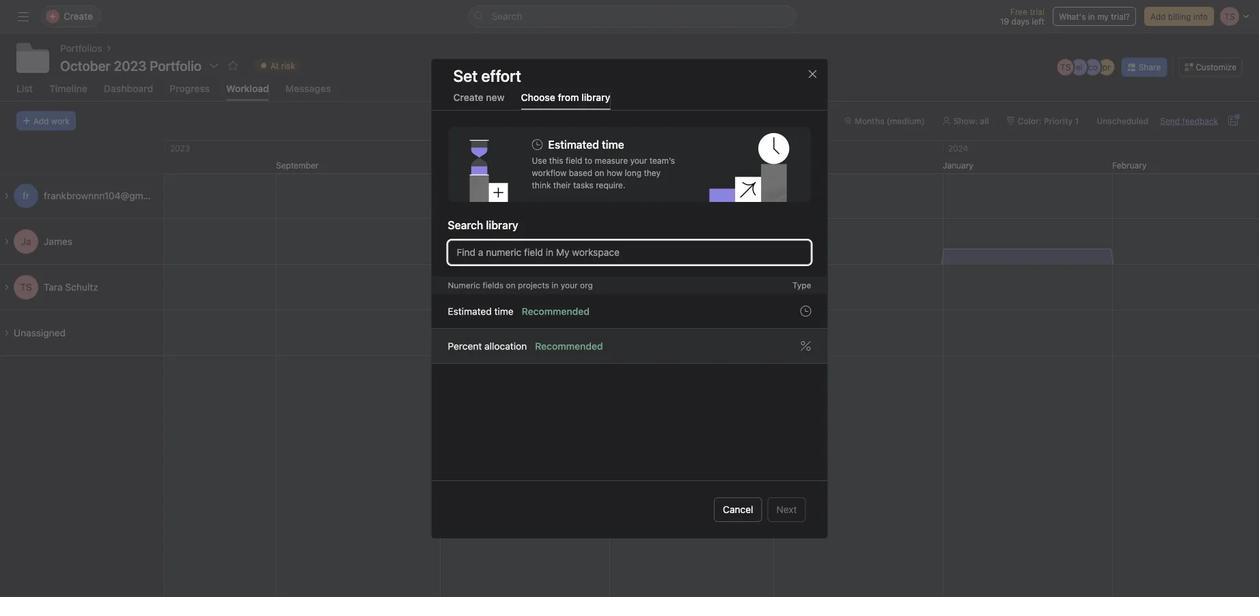 Task type: locate. For each thing, give the bounding box(es) containing it.
1 horizontal spatial your
[[630, 156, 647, 165]]

require.
[[596, 180, 626, 190]]

effort left today button
[[707, 116, 729, 126]]

october
[[60, 57, 111, 73], [440, 160, 472, 170]]

new
[[486, 92, 505, 103]]

0 vertical spatial effort
[[481, 66, 521, 85]]

1 vertical spatial ts
[[20, 282, 32, 293]]

add work
[[33, 116, 70, 126]]

1 vertical spatial in
[[552, 281, 559, 290]]

1 vertical spatial recommended
[[535, 341, 603, 352]]

1 vertical spatial effort
[[707, 116, 729, 126]]

0 vertical spatial ts
[[1061, 62, 1071, 72]]

team's
[[650, 156, 675, 165]]

dashboard link
[[104, 83, 153, 101]]

numeric
[[448, 281, 480, 290]]

ts left tara
[[20, 282, 32, 293]]

1 vertical spatial your
[[561, 281, 578, 290]]

recommended down projects
[[522, 306, 590, 317]]

workload link
[[226, 83, 269, 101]]

measure
[[595, 156, 628, 165]]

1 horizontal spatial in
[[1088, 12, 1095, 21]]

add to starred image
[[228, 60, 239, 71]]

0 horizontal spatial october
[[60, 57, 111, 73]]

long
[[625, 168, 642, 178]]

their
[[553, 180, 571, 190]]

your left org
[[561, 281, 578, 290]]

allocation
[[485, 341, 527, 352]]

september
[[276, 160, 319, 170]]

ts
[[1061, 62, 1071, 72], [20, 282, 32, 293]]

frankbrownnn104@gmail.com
[[44, 190, 175, 201]]

workload
[[226, 83, 269, 94]]

on
[[595, 168, 604, 178], [506, 281, 516, 290]]

recommended
[[522, 306, 590, 317], [535, 341, 603, 352]]

0 horizontal spatial in
[[552, 281, 559, 290]]

what's in my trial?
[[1059, 12, 1130, 21]]

1 horizontal spatial effort
[[707, 116, 729, 126]]

october down portfolios link
[[60, 57, 111, 73]]

1 horizontal spatial ts
[[1061, 62, 1071, 72]]

cancel
[[723, 504, 753, 516]]

1 horizontal spatial add
[[690, 116, 705, 126]]

2 horizontal spatial add
[[1151, 12, 1166, 21]]

set effort
[[453, 66, 521, 85]]

2024
[[948, 143, 968, 153]]

share button
[[1122, 58, 1167, 77]]

your
[[630, 156, 647, 165], [561, 281, 578, 290]]

free trial 19 days left
[[1000, 7, 1045, 26]]

co
[[1088, 62, 1098, 72]]

workflow
[[532, 168, 567, 178]]

recommended for estimated time
[[522, 306, 590, 317]]

ja
[[21, 236, 31, 247]]

add left work
[[33, 116, 49, 126]]

search list box
[[468, 5, 796, 27]]

1 vertical spatial on
[[506, 281, 516, 290]]

1 vertical spatial october
[[440, 160, 472, 170]]

0 vertical spatial on
[[595, 168, 604, 178]]

search library
[[448, 219, 518, 232]]

0 vertical spatial recommended
[[522, 306, 590, 317]]

1 horizontal spatial october
[[440, 160, 472, 170]]

on right fields
[[506, 281, 516, 290]]

0 vertical spatial in
[[1088, 12, 1095, 21]]

0 horizontal spatial add
[[33, 116, 49, 126]]

today
[[741, 116, 764, 126]]

next button
[[768, 498, 806, 523]]

create
[[453, 92, 484, 103]]

messages link
[[285, 83, 331, 101]]

use
[[532, 156, 547, 165]]

they
[[644, 168, 661, 178]]

your up long
[[630, 156, 647, 165]]

james
[[44, 236, 72, 247]]

portfolios link
[[60, 41, 102, 56]]

send feedback link
[[1161, 115, 1218, 127]]

in
[[1088, 12, 1095, 21], [552, 281, 559, 290]]

0 vertical spatial your
[[630, 156, 647, 165]]

unassigned
[[14, 328, 66, 339]]

in right projects
[[552, 281, 559, 290]]

set
[[453, 66, 478, 85]]

0 vertical spatial october
[[60, 57, 111, 73]]

days
[[1012, 16, 1030, 26]]

january
[[943, 160, 974, 170]]

next
[[777, 504, 797, 516]]

effort for add effort
[[707, 116, 729, 126]]

projects
[[518, 281, 549, 290]]

send
[[1161, 116, 1180, 126]]

create new button
[[453, 92, 505, 110]]

billing
[[1168, 12, 1191, 21]]

1 horizontal spatial on
[[595, 168, 604, 178]]

None field
[[432, 235, 828, 276]]

work
[[51, 116, 70, 126]]

info
[[1194, 12, 1208, 21]]

trial?
[[1111, 12, 1130, 21]]

numeric fields on projects in your org
[[448, 281, 593, 290]]

timeline link
[[49, 83, 87, 101]]

add left billing
[[1151, 12, 1166, 21]]

add for add effort
[[690, 116, 705, 126]]

effort up new
[[481, 66, 521, 85]]

on left how
[[595, 168, 604, 178]]

recommended down org
[[535, 341, 603, 352]]

0 horizontal spatial effort
[[481, 66, 521, 85]]

october up the search library
[[440, 160, 472, 170]]

create new
[[453, 92, 505, 103]]

in left my
[[1088, 12, 1095, 21]]

today button
[[734, 111, 770, 130]]

add left today button
[[690, 116, 705, 126]]

based
[[569, 168, 593, 178]]

how
[[607, 168, 623, 178]]

ts left el
[[1061, 62, 1071, 72]]

october for october 2023 portfolio
[[60, 57, 111, 73]]



Task type: vqa. For each thing, say whether or not it's contained in the screenshot.
september
yes



Task type: describe. For each thing, give the bounding box(es) containing it.
choose
[[521, 92, 555, 103]]

estimated
[[448, 306, 492, 317]]

el
[[1076, 62, 1083, 72]]

free
[[1011, 7, 1028, 16]]

add work button
[[16, 111, 76, 130]]

type
[[793, 281, 811, 290]]

on inside estimated time use this field to measure your team's workflow based on how long they think their tasks require.
[[595, 168, 604, 178]]

schultz
[[65, 282, 98, 293]]

time
[[494, 306, 514, 317]]

0 horizontal spatial ts
[[20, 282, 32, 293]]

percent allocation
[[448, 341, 527, 352]]

add for add work
[[33, 116, 49, 126]]

fr
[[23, 190, 29, 201]]

search button
[[468, 5, 796, 27]]

pr
[[1103, 62, 1111, 72]]

november
[[610, 160, 649, 170]]

share
[[1139, 62, 1161, 72]]

in inside "button"
[[1088, 12, 1095, 21]]

0 horizontal spatial on
[[506, 281, 516, 290]]

Find a numeric field in My workspace text field
[[448, 240, 811, 265]]

what's in my trial? button
[[1053, 7, 1136, 26]]

dashboard
[[104, 83, 153, 94]]

percent
[[448, 341, 482, 352]]

estimated time
[[448, 306, 514, 317]]

tara schultz
[[44, 282, 98, 293]]

october 2023 portfolio
[[60, 57, 202, 73]]

field
[[566, 156, 583, 165]]

feedback
[[1183, 116, 1218, 126]]

add effort
[[690, 116, 729, 126]]

estimated time use this field to measure your team's workflow based on how long they think their tasks require.
[[532, 138, 675, 190]]

my
[[1098, 12, 1109, 21]]

effort for set effort
[[481, 66, 521, 85]]

tara
[[44, 282, 63, 293]]

progress link
[[170, 83, 210, 101]]

recommended for percent allocation
[[535, 341, 603, 352]]

from
[[558, 92, 579, 103]]

choose from library
[[521, 92, 611, 103]]

choose from library button
[[521, 92, 611, 110]]

library
[[582, 92, 611, 103]]

add billing info
[[1151, 12, 1208, 21]]

add billing info button
[[1145, 7, 1214, 26]]

close image
[[807, 69, 818, 79]]

add for add billing info
[[1151, 12, 1166, 21]]

progress
[[170, 83, 210, 94]]

portfolios
[[60, 43, 102, 54]]

what's
[[1059, 12, 1086, 21]]

0 horizontal spatial your
[[561, 281, 578, 290]]

fields
[[483, 281, 504, 290]]

show options image
[[209, 60, 219, 71]]

send feedback
[[1161, 116, 1218, 126]]

org
[[580, 281, 593, 290]]

estimated time
[[548, 138, 624, 151]]

february
[[1112, 160, 1147, 170]]

2023 portfolio
[[114, 57, 202, 73]]

tasks
[[573, 180, 594, 190]]

messages
[[285, 83, 331, 94]]

cancel button
[[714, 498, 762, 523]]

list link
[[16, 83, 33, 101]]

search
[[492, 11, 522, 22]]

december
[[774, 160, 813, 170]]

october for october
[[440, 160, 472, 170]]

to
[[585, 156, 593, 165]]

list
[[16, 83, 33, 94]]

think
[[532, 180, 551, 190]]

your inside estimated time use this field to measure your team's workflow based on how long they think their tasks require.
[[630, 156, 647, 165]]

19
[[1000, 16, 1009, 26]]

save layout as default image
[[1228, 115, 1239, 126]]

left
[[1032, 16, 1045, 26]]

add effort button
[[690, 116, 729, 126]]

trial
[[1030, 7, 1045, 16]]



